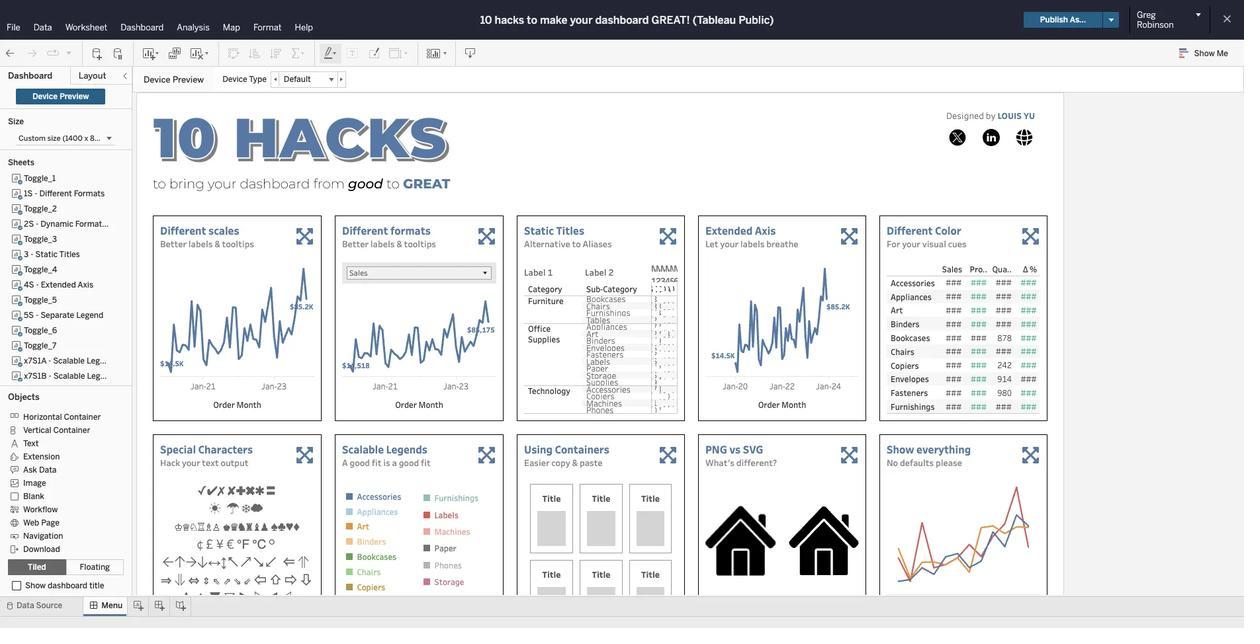 Task type: describe. For each thing, give the bounding box(es) containing it.
new worksheet image
[[142, 47, 160, 60]]

louis
[[998, 110, 1022, 121]]

titles inside list box
[[59, 250, 80, 259]]

different scales better labels & tooltips
[[160, 224, 254, 250]]

Avg. Quantity, . Press Space to toggle selection. Press Escape to go back to the left margin. Use arrow keys to navigate headers text field
[[673, 283, 677, 296]]

svg
[[743, 443, 764, 457]]

different for different formats
[[342, 224, 388, 238]]

labels for formats
[[371, 238, 395, 250]]

10
[[480, 14, 492, 26]]

Accessories, Sub-Category. Press Space to toggle selection. Press Escape to go back to the left margin. Use arrow keys to navigate headers text field
[[582, 386, 651, 393]]

help
[[295, 23, 313, 32]]

label 2
[[585, 267, 614, 279]]

measure 6
[[674, 263, 711, 287]]

map
[[223, 23, 240, 32]]

Machines, Sub-Category. Press Space to toggle selection. Press Escape to go back to the left margin. Use arrow keys to navigate headers text field
[[582, 400, 651, 407]]

objects
[[8, 393, 40, 402]]

sales, . press space to toggle selection. press escape to go back to the left margin. use arrow keys to navigate headers text field for count of orders, . press space to toggle selection. press escape to go back to the left margin. use arrow keys to navigate headers text field
[[651, 283, 656, 296]]

measure for 3
[[661, 263, 696, 275]]

toggle_6
[[24, 326, 57, 336]]

1s - different formats
[[24, 189, 105, 199]]

no
[[887, 457, 898, 469]]

measure for 1
[[651, 263, 687, 275]]

Technology, Category. Press Space to toggle selection. Press Escape to go back to the left margin. Use arrow keys to navigate headers text field
[[524, 386, 582, 414]]

Furniture, Category. Press Space to toggle selection. Press Escape to go back to the left margin. Use arrow keys to navigate headers text field
[[524, 296, 582, 324]]

legends inside scalable legends a good fit is a good fit
[[386, 443, 428, 457]]

x7s1b
[[24, 372, 47, 381]]

static inside list box
[[35, 250, 58, 259]]

source
[[36, 602, 62, 611]]

0 horizontal spatial dashboard
[[8, 71, 52, 81]]

sort ascending image
[[248, 47, 261, 60]]

device inside button
[[32, 92, 58, 101]]

public)
[[739, 14, 774, 26]]

show/hide cards image
[[426, 47, 447, 60]]

5s
[[24, 311, 34, 320]]

hacks
[[495, 14, 524, 26]]

image
[[23, 479, 46, 488]]

image option
[[8, 477, 114, 490]]

sheets
[[8, 158, 34, 167]]

publish
[[1040, 15, 1068, 24]]

your for different color
[[902, 238, 921, 250]]

separate
[[41, 311, 74, 320]]

Supplies, Sub-Category. Press Space to toggle selection. Press Escape to go back to the left margin. Use arrow keys to navigate headers text field
[[582, 379, 651, 386]]

☀
[[209, 500, 221, 517]]

blank option
[[8, 490, 114, 503]]

⇖
[[213, 571, 220, 588]]

⇦
[[254, 571, 267, 588]]

blank
[[23, 492, 44, 502]]

Paper, Sub-Category. Press Space to toggle selection. Press Escape to go back to the left margin. Use arrow keys to navigate headers text field
[[582, 365, 651, 372]]

5s - separate legend
[[24, 311, 103, 320]]

✓✔✗ ✘✚✖✱〓 ☀  ☂ ❄☁ ♔♕♘♖♗♙ ♚♛♞♜♝♟ ♠♣♥♦ ¢ £ ¥ € ℉ ℃ ° ←↑→↓↔↕↖↗↘↙  ⇐ ⇑ ⇒ ⇓ ⇔ ⇕ ⇖ ⇗ ⇘ ⇙ ⇦ ⇧ ⇨ ⇩ ▲ △ ▼ ▽ ▶ ▷ ◀ ◁
[[160, 482, 315, 606]]

size
[[47, 134, 61, 143]]

scalable for x7s1b
[[53, 372, 85, 381]]

your right make
[[570, 14, 593, 26]]

axis inside extended axis let your labels breathe
[[755, 224, 776, 238]]

scalable legends a good fit is a good fit
[[342, 443, 431, 469]]

extension option
[[8, 450, 114, 463]]

container for vertical container
[[53, 426, 90, 435]]

2 for measure 2
[[656, 275, 661, 287]]

show for everything
[[887, 443, 914, 457]]

containers
[[555, 443, 610, 457]]

using containers easier copy & paste
[[524, 443, 610, 469]]

label for label 1
[[524, 267, 546, 279]]

Fasteners, Sub-Category. Press Space to toggle selection. Press Escape to go back to the left margin. Use arrow keys to navigate headers text field
[[582, 351, 651, 358]]

fit image
[[389, 47, 410, 60]]

scalable inside scalable legends a good fit is a good fit
[[342, 443, 384, 457]]

⇗
[[223, 571, 231, 588]]

⇐
[[283, 553, 295, 571]]

Tables, Sub-Category. Press Space to toggle selection. Press Escape to go back to the left margin. Use arrow keys to navigate headers text field
[[582, 316, 651, 324]]

everything
[[917, 443, 971, 457]]

clear sheet image
[[189, 47, 210, 60]]

ask
[[23, 466, 37, 475]]

⇑
[[298, 553, 309, 571]]

horizontal
[[23, 413, 62, 422]]

analysis
[[177, 23, 210, 32]]

publish as...
[[1040, 15, 1086, 24]]

Binders, Sub-Category. Press Space to toggle selection. Press Escape to go back to the left margin. Use arrow keys to navigate headers text field
[[582, 338, 651, 344]]

toggle_2
[[24, 205, 57, 214]]

Envelopes, Sub-Category. Press Space to toggle selection. Press Escape to go back to the left margin. Use arrow keys to navigate headers text field
[[582, 344, 651, 351]]

measure 1
[[651, 263, 689, 287]]

1 horizontal spatial dashboard
[[121, 23, 164, 32]]

1 good from the left
[[350, 457, 370, 469]]

6
[[674, 275, 679, 287]]

Avg. Profit, . Press Space to toggle selection. Press Escape to go back to the left margin. Use arrow keys to navigate headers text field
[[669, 283, 673, 296]]

2 fit from the left
[[421, 457, 431, 469]]

°
[[269, 535, 275, 553]]

designed by louis yu
[[947, 110, 1035, 121]]

measure for 6
[[674, 263, 709, 275]]

Avg. Discount, . Press Space to toggle selection. Press Escape to go back to the left margin. Use arrow keys to navigate headers text field
[[665, 283, 669, 296]]

- for 5s
[[36, 311, 39, 320]]

show labels image
[[346, 47, 359, 60]]

legends for x7s1a - scalable legends
[[87, 357, 118, 366]]

✓✔✗
[[197, 482, 225, 499]]

vertical container
[[23, 426, 90, 435]]

title
[[89, 582, 104, 591]]

0 horizontal spatial art, sub-category. press space to toggle selection. press escape to go back to the left margin. use arrow keys to navigate headers text field
[[582, 330, 651, 338]]

◀
[[268, 589, 278, 606]]

text option
[[8, 437, 114, 450]]

♚♛♞♜♝♟
[[223, 518, 268, 535]]

text
[[202, 457, 219, 469]]

ask data option
[[8, 463, 114, 477]]

Envelopes, Sub-Category. Press Space to toggle selection. Press Escape to go back to the left margin. Use arrow keys to navigate headers text field
[[887, 373, 940, 386]]

aliases
[[583, 238, 612, 250]]

alternative
[[524, 238, 570, 250]]

characters
[[198, 443, 253, 457]]

easier
[[524, 457, 550, 469]]

yu
[[1024, 110, 1035, 121]]

measure for 2
[[656, 263, 691, 275]]

a
[[392, 457, 397, 469]]

& for containers
[[572, 457, 578, 469]]

Furnishings, Sub-Category. Press Space to toggle selection. Press Escape to go back to the left margin. Use arrow keys to navigate headers text field
[[887, 400, 940, 414]]

greg robinson
[[1137, 10, 1174, 30]]

- for 3
[[31, 250, 33, 259]]

color
[[935, 224, 962, 238]]

☂
[[227, 500, 239, 517]]

ask data
[[23, 466, 57, 475]]

cues
[[948, 238, 967, 250]]

0 horizontal spatial replay animation image
[[46, 47, 60, 60]]

page
[[41, 519, 60, 528]]

toggle_4
[[24, 265, 57, 275]]

preview inside device preview button
[[60, 92, 89, 101]]

1 horizontal spatial preview
[[173, 75, 204, 85]]

layout
[[79, 71, 106, 81]]

x7s1a - scalable legends
[[24, 357, 118, 366]]

measure 2
[[656, 263, 693, 287]]

to inside static titles alternative to aliases
[[572, 238, 581, 250]]

& for scales
[[215, 238, 220, 250]]

for
[[887, 238, 900, 250]]

Appliances, Sub-Category. Press Space to toggle selection. Press Escape to go back to the left margin. Use arrow keys to navigate headers text field
[[887, 290, 940, 304]]

Count of Returns, . Press Space to toggle selection. Press Escape to go back to the left margin. Use arrow keys to navigate headers text field
[[660, 283, 665, 296]]

0 vertical spatial 3
[[24, 250, 29, 259]]

different formats better labels & tooltips
[[342, 224, 436, 250]]

- for 1s
[[35, 189, 37, 199]]

⇘
[[233, 571, 241, 588]]

undo image
[[4, 47, 17, 60]]

legend
[[76, 311, 103, 320]]

€
[[226, 535, 234, 553]]

0 horizontal spatial bookcases, sub-category. press space to toggle selection. press escape to go back to the left margin. use arrow keys to navigate headers text field
[[582, 296, 651, 302]]

labels inside extended axis let your labels breathe
[[741, 238, 765, 250]]

Δ %, . Press Space to toggle selection. Press Escape to go back to the left margin. Use arrow keys to navigate headers text field
[[1015, 263, 1040, 276]]

greg
[[1137, 10, 1156, 20]]

❄☁
[[242, 500, 263, 517]]

label 1
[[524, 267, 553, 279]]

show for me
[[1194, 49, 1215, 58]]

℃
[[252, 535, 266, 553]]

horizontal container option
[[8, 410, 114, 424]]

your for extended axis
[[720, 238, 739, 250]]

let
[[706, 238, 718, 250]]

hack
[[160, 457, 180, 469]]

toggle_5
[[24, 296, 57, 305]]

download option
[[8, 543, 114, 556]]

format
[[253, 23, 282, 32]]

pause auto updates image
[[112, 47, 125, 60]]

Fasteners, Sub-Category. Press Space to toggle selection. Press Escape to go back to the left margin. Use arrow keys to navigate headers text field
[[887, 386, 940, 400]]

⇒
[[160, 571, 172, 588]]



Task type: locate. For each thing, give the bounding box(es) containing it.
art, sub-category. press space to toggle selection. press escape to go back to the left margin. use arrow keys to navigate headers text field down accessories, sub-category. press space to toggle selection. press escape to go back to the left margin. use arrow keys to navigate headers text box
[[887, 304, 940, 317]]

2 vertical spatial show
[[25, 582, 46, 591]]

0 vertical spatial axis
[[755, 224, 776, 238]]

to
[[527, 14, 537, 26], [572, 238, 581, 250]]

marks. press enter to open the view data window.. use arrow keys to navigate data visualization elements. image
[[288, 216, 321, 256], [470, 216, 503, 256], [651, 216, 684, 256], [833, 216, 866, 256], [1014, 216, 1047, 256], [160, 263, 314, 377], [706, 263, 859, 377], [940, 276, 1041, 414], [651, 296, 678, 414], [342, 297, 496, 377], [288, 436, 321, 475], [470, 436, 503, 475], [651, 436, 684, 475], [833, 436, 866, 475], [1014, 436, 1047, 475], [342, 482, 420, 629], [420, 482, 496, 629], [887, 482, 1041, 596]]

1 horizontal spatial 3
[[661, 275, 666, 287]]

0 vertical spatial container
[[64, 413, 101, 422]]

4s - extended axis
[[24, 281, 93, 290]]

0 horizontal spatial axis
[[78, 281, 93, 290]]

measure inside measure 2
[[656, 263, 691, 275]]

℉
[[237, 535, 249, 553]]

0 vertical spatial titles
[[556, 224, 584, 238]]

navigation
[[23, 532, 63, 541]]

1 labels from the left
[[188, 238, 213, 250]]

container down horizontal container
[[53, 426, 90, 435]]

labels for scales
[[188, 238, 213, 250]]

0 vertical spatial static
[[524, 224, 554, 238]]

0 vertical spatial art, sub-category. press space to toggle selection. press escape to go back to the left margin. use arrow keys to navigate headers text field
[[887, 304, 940, 317]]

Copiers, Sub-Category. Press Space to toggle selection. Press Escape to go back to the left margin. Use arrow keys to navigate headers text field
[[887, 359, 940, 373]]

redo image
[[25, 47, 38, 60]]

2 vertical spatial data
[[17, 602, 34, 611]]

dashboard up new worksheet icon
[[121, 23, 164, 32]]

measure for 5
[[670, 263, 705, 275]]

2 horizontal spatial device
[[222, 75, 247, 84]]

measure inside measure 6
[[674, 263, 709, 275]]

x7s1a
[[24, 357, 46, 366]]

is
[[383, 457, 390, 469]]

1 horizontal spatial titles
[[556, 224, 584, 238]]

Bookcases, Sub-Category. Press Space to toggle selection. Press Escape to go back to the left margin. Use arrow keys to navigate headers text field
[[582, 296, 651, 302], [887, 331, 940, 345]]

Binders, Sub-Category. Press Space to toggle selection. Press Escape to go back to the left margin. Use arrow keys to navigate headers text field
[[887, 317, 940, 331]]

data for data
[[34, 23, 52, 32]]

download
[[23, 545, 60, 555]]

1 horizontal spatial bookcases, sub-category. press space to toggle selection. press escape to go back to the left margin. use arrow keys to navigate headers text field
[[887, 331, 940, 345]]

show down tiled
[[25, 582, 46, 591]]

0 vertical spatial sales, . press space to toggle selection. press escape to go back to the left margin. use arrow keys to navigate headers text field
[[940, 263, 965, 276]]

sales, . press space to toggle selection. press escape to go back to the left margin. use arrow keys to navigate headers text field for profit, . press space to toggle selection. press escape to go back to the left margin. use arrow keys to navigate headers "text field"
[[940, 263, 965, 276]]

custom
[[19, 134, 46, 143]]

label for label 2
[[585, 267, 607, 279]]

- for x7s1b
[[49, 372, 51, 381]]

static titles alternative to aliases
[[524, 224, 612, 250]]

container inside 'option'
[[53, 426, 90, 435]]

data left source
[[17, 602, 34, 611]]

device up size
[[32, 92, 58, 101]]

to left make
[[527, 14, 537, 26]]

to left aliases in the left top of the page
[[572, 238, 581, 250]]

your right the let
[[720, 238, 739, 250]]

0 vertical spatial legends
[[87, 357, 118, 366]]

totals image
[[291, 47, 306, 60]]

1 vertical spatial data
[[39, 466, 57, 475]]

sales, . press space to toggle selection. press escape to go back to the left margin. use arrow keys to navigate headers text field left count of returns, . press space to toggle selection. press escape to go back to the left margin. use arrow keys to navigate headers text box
[[651, 283, 656, 296]]

vertical container option
[[8, 424, 114, 437]]

fit left is
[[372, 457, 382, 469]]

2 vertical spatial scalable
[[342, 443, 384, 457]]

extended inside extended axis let your labels breathe
[[706, 224, 753, 238]]

different color for your visual cues
[[887, 224, 967, 250]]

Accessories, Sub-Category. Press Space to toggle selection. Press Escape to go back to the left margin. Use arrow keys to navigate headers text field
[[887, 276, 940, 290]]

0 horizontal spatial label
[[524, 267, 546, 279]]

art, sub-category. press space to toggle selection. press escape to go back to the left margin. use arrow keys to navigate headers text field up envelopes, sub-category. press space to toggle selection. press escape to go back to the left margin. use arrow keys to navigate headers text box on the bottom of page
[[582, 330, 651, 338]]

objects list box
[[8, 406, 124, 556]]

3 labels from the left
[[741, 238, 765, 250]]

2 tooltips from the left
[[404, 238, 436, 250]]

1 left count of returns, . press space to toggle selection. press escape to go back to the left margin. use arrow keys to navigate headers text box
[[651, 275, 656, 287]]

file
[[7, 23, 20, 32]]

image image
[[153, 96, 463, 197], [943, 127, 972, 148], [1015, 128, 1034, 147], [983, 129, 1000, 146], [706, 507, 776, 576], [789, 507, 859, 576]]

0 horizontal spatial preview
[[60, 92, 89, 101]]

list box
[[8, 171, 124, 385]]

dashboard
[[595, 14, 649, 26], [48, 582, 87, 591]]

replay animation image left "new data source" image
[[65, 49, 73, 57]]

1 vertical spatial to
[[572, 238, 581, 250]]

titles inside static titles alternative to aliases
[[556, 224, 584, 238]]

device preview down duplicate icon
[[144, 75, 204, 85]]

- down toggle_3
[[31, 250, 33, 259]]

fit right a in the bottom left of the page
[[421, 457, 431, 469]]

labels down scales
[[188, 238, 213, 250]]

1 horizontal spatial dashboard
[[595, 14, 649, 26]]

0 vertical spatial to
[[527, 14, 537, 26]]

device preview down layout
[[32, 92, 89, 101]]

swap rows and columns image
[[227, 47, 240, 60]]

Copiers, Sub-Category. Press Space to toggle selection. Press Escape to go back to the left margin. Use arrow keys to navigate headers text field
[[582, 393, 651, 400]]

extended up the let
[[706, 224, 753, 238]]

publish as... button
[[1024, 12, 1103, 28]]

Furnishings, Sub-Category. Press Space to toggle selection. Press Escape to go back to the left margin. Use arrow keys to navigate headers text field
[[582, 310, 651, 316]]

label down aliases in the left top of the page
[[585, 267, 607, 279]]

workflow
[[23, 506, 58, 515]]

toggle_1
[[24, 174, 56, 183]]

6 measure from the left
[[674, 263, 709, 275]]

3 measure from the left
[[661, 263, 696, 275]]

scalable for x7s1a
[[53, 357, 85, 366]]

1 horizontal spatial sales, . press space to toggle selection. press escape to go back to the left margin. use arrow keys to navigate headers text field
[[940, 263, 965, 276]]

1 vertical spatial show
[[887, 443, 914, 457]]

⇨
[[285, 571, 297, 588]]

axis up legend
[[78, 281, 93, 290]]

1 horizontal spatial to
[[572, 238, 581, 250]]

0 vertical spatial extended
[[706, 224, 753, 238]]

tooltips
[[222, 238, 254, 250], [404, 238, 436, 250]]

preview down layout
[[60, 92, 89, 101]]

bookcases, sub-category. press space to toggle selection. press escape to go back to the left margin. use arrow keys to navigate headers text field up copiers, sub-category. press space to toggle selection. press escape to go back to the left margin. use arrow keys to navigate headers text field
[[887, 331, 940, 345]]

collapse image
[[121, 72, 129, 80]]

0 vertical spatial scalable
[[53, 357, 85, 366]]

different left scales
[[160, 224, 206, 238]]

- right 4s
[[36, 281, 39, 290]]

2 good from the left
[[399, 457, 419, 469]]

0 horizontal spatial labels
[[188, 238, 213, 250]]

show inside show everything no defaults please
[[887, 443, 914, 457]]

legends for x7s1b - scalable legends
[[87, 372, 118, 381]]

show left me
[[1194, 49, 1215, 58]]

2
[[609, 267, 614, 279], [656, 275, 661, 287]]

show me button
[[1173, 43, 1240, 64]]

different up toggle_2
[[39, 189, 72, 199]]

Phones, Sub-Category. Press Space to toggle selection. Press Escape to go back to the left margin. Use arrow keys to navigate headers text field
[[582, 407, 651, 414]]

show dashboard title
[[25, 582, 104, 591]]

1 horizontal spatial tooltips
[[404, 238, 436, 250]]

highlight image
[[323, 47, 338, 60]]

list box containing toggle_1
[[8, 171, 124, 385]]

850)
[[90, 134, 107, 143]]

better inside different formats better labels & tooltips
[[342, 238, 369, 250]]

0 horizontal spatial titles
[[59, 250, 80, 259]]

- right 5s
[[36, 311, 39, 320]]

Chairs, Sub-Category. Press Space to toggle selection. Press Escape to go back to the left margin. Use arrow keys to navigate headers text field
[[582, 302, 651, 310]]

device type
[[222, 75, 267, 84]]

device left the type
[[222, 75, 247, 84]]

- right x7s1b on the left bottom of page
[[49, 372, 51, 381]]

extended inside list box
[[41, 281, 76, 290]]

1 vertical spatial titles
[[59, 250, 80, 259]]

1 horizontal spatial axis
[[755, 224, 776, 238]]

1 for measure 1
[[651, 275, 656, 287]]

different
[[39, 189, 72, 199], [160, 224, 206, 238], [342, 224, 388, 238], [887, 224, 933, 238]]

2 vertical spatial legends
[[386, 443, 428, 457]]

labels inside different scales better labels & tooltips
[[188, 238, 213, 250]]

& inside different scales better labels & tooltips
[[215, 238, 220, 250]]

0 horizontal spatial tooltips
[[222, 238, 254, 250]]

0 horizontal spatial device preview
[[32, 92, 89, 101]]

- right 1s
[[35, 189, 37, 199]]

⇓
[[175, 571, 185, 588]]

1 vertical spatial bookcases, sub-category. press space to toggle selection. press escape to go back to the left margin. use arrow keys to navigate headers text field
[[887, 331, 940, 345]]

web page
[[23, 519, 60, 528]]

your down special
[[182, 457, 200, 469]]

container up vertical container 'option'
[[64, 413, 101, 422]]

special characters hack your text output
[[160, 443, 253, 469]]

worksheet
[[65, 23, 107, 32]]

show me
[[1194, 49, 1228, 58]]

1 for label 1
[[548, 267, 553, 279]]

0 horizontal spatial dashboard
[[48, 582, 87, 591]]

different for different scales
[[160, 224, 206, 238]]

preview down clear sheet icon
[[173, 75, 204, 85]]

1 vertical spatial dashboard
[[48, 582, 87, 591]]

3 inside measure 3
[[661, 275, 666, 287]]

vertical
[[23, 426, 51, 435]]

& for formats
[[397, 238, 402, 250]]

static inside static titles alternative to aliases
[[524, 224, 554, 238]]

show for dashboard
[[25, 582, 46, 591]]

0 horizontal spatial 3
[[24, 250, 29, 259]]

Art, Sub-Category. Press Space to toggle selection. Press Escape to go back to the left margin. Use arrow keys to navigate headers text field
[[887, 304, 940, 317], [582, 330, 651, 338]]

▲
[[181, 589, 192, 606]]

1 vertical spatial axis
[[78, 281, 93, 290]]

2 label from the left
[[585, 267, 607, 279]]

2 better from the left
[[342, 238, 369, 250]]

great!
[[652, 14, 690, 26]]

▼
[[210, 589, 221, 606]]

0 horizontal spatial 2
[[609, 267, 614, 279]]

2 for label 2
[[609, 267, 614, 279]]

1 horizontal spatial good
[[399, 457, 419, 469]]

(1400
[[62, 134, 83, 143]]

1 better from the left
[[160, 238, 187, 250]]

- for 4s
[[36, 281, 39, 290]]

0 horizontal spatial device
[[32, 92, 58, 101]]

1 horizontal spatial static
[[524, 224, 554, 238]]

static up alternative
[[524, 224, 554, 238]]

show inside button
[[1194, 49, 1215, 58]]

scalable up a
[[342, 443, 384, 457]]

extended down toggle_4
[[41, 281, 76, 290]]

good right a in the bottom left of the page
[[399, 457, 419, 469]]

1 vertical spatial dashboard
[[8, 71, 52, 81]]

1 down alternative
[[548, 267, 553, 279]]

2 horizontal spatial labels
[[741, 238, 765, 250]]

different inside different formats better labels & tooltips
[[342, 224, 388, 238]]

1 vertical spatial sales, . press space to toggle selection. press escape to go back to the left margin. use arrow keys to navigate headers text field
[[651, 283, 656, 296]]

1 inside measure 1
[[651, 275, 656, 287]]

different for different color
[[887, 224, 933, 238]]

1 vertical spatial static
[[35, 250, 58, 259]]

1 horizontal spatial better
[[342, 238, 369, 250]]

1 horizontal spatial device
[[144, 75, 171, 85]]

format workbook image
[[367, 47, 381, 60]]

your for special characters
[[182, 457, 200, 469]]

0 vertical spatial preview
[[173, 75, 204, 85]]

Profit, . Press Space to toggle selection. Press Escape to go back to the left margin. Use arrow keys to navigate headers text field
[[965, 263, 990, 276]]

tiled
[[28, 563, 46, 573]]

labels inside different formats better labels & tooltips
[[371, 238, 395, 250]]

good
[[350, 457, 370, 469], [399, 457, 419, 469]]

dashboard
[[121, 23, 164, 32], [8, 71, 52, 81]]

better inside different scales better labels & tooltips
[[160, 238, 187, 250]]

axis inside list box
[[78, 281, 93, 290]]

dashboard down redo image
[[8, 71, 52, 81]]

different inside the different color for your visual cues
[[887, 224, 933, 238]]

labels left breathe
[[741, 238, 765, 250]]

different up for
[[887, 224, 933, 238]]

2s
[[24, 220, 34, 229]]

Sales, . Press Space to toggle selection. Press Escape to go back to the left margin. Use arrow keys to navigate headers text field
[[940, 263, 965, 276], [651, 283, 656, 296]]

device down new worksheet icon
[[144, 75, 171, 85]]

2 horizontal spatial show
[[1194, 49, 1215, 58]]

1 vertical spatial preview
[[60, 92, 89, 101]]

measure inside measure 5
[[670, 263, 705, 275]]

data for data source
[[17, 602, 34, 611]]

tooltips inside different scales better labels & tooltips
[[222, 238, 254, 250]]

formats
[[74, 189, 105, 199]]

bookcases, sub-category. press space to toggle selection. press escape to go back to the left margin. use arrow keys to navigate headers text field up furnishings, sub-category. press space to toggle selection. press escape to go back to the left margin. use arrow keys to navigate headers text field
[[582, 296, 651, 302]]

1 horizontal spatial labels
[[371, 238, 395, 250]]

measure 3
[[661, 263, 698, 287]]

legends
[[87, 357, 118, 366], [87, 372, 118, 381], [386, 443, 428, 457]]

1
[[548, 267, 553, 279], [651, 275, 656, 287]]

different left formats at the top left
[[342, 224, 388, 238]]

▷
[[252, 589, 265, 606]]

4 measure from the left
[[665, 263, 701, 275]]

paste
[[580, 457, 603, 469]]

- right the 2s
[[36, 220, 39, 229]]

static
[[524, 224, 554, 238], [35, 250, 58, 259]]

download image
[[464, 47, 477, 60]]

0 vertical spatial dashboard
[[595, 14, 649, 26]]

0 horizontal spatial &
[[215, 238, 220, 250]]

different inside different scales better labels & tooltips
[[160, 224, 206, 238]]

0 vertical spatial data
[[34, 23, 52, 32]]

Storage, Sub-Category. Press Space to toggle selection. Press Escape to go back to the left margin. Use arrow keys to navigate headers text field
[[582, 372, 651, 379]]

togglestate option group
[[8, 560, 124, 576]]

dashboard left great!
[[595, 14, 649, 26]]

dashboard down togglestate option group
[[48, 582, 87, 591]]

measure 4
[[665, 263, 703, 287]]

label down alternative
[[524, 267, 546, 279]]

your inside special characters hack your text output
[[182, 457, 200, 469]]

2 inside measure 2
[[656, 275, 661, 287]]

device preview
[[144, 75, 204, 85], [32, 92, 89, 101]]

1 measure from the left
[[651, 263, 687, 275]]

your right for
[[902, 238, 921, 250]]

3 down toggle_3
[[24, 250, 29, 259]]

png vs svg what's different?
[[706, 443, 777, 469]]

0 horizontal spatial show
[[25, 582, 46, 591]]

scalable up the x7s1b - scalable legends in the bottom of the page
[[53, 357, 85, 366]]

1 vertical spatial scalable
[[53, 372, 85, 381]]

⇧
[[269, 571, 282, 588]]

£
[[206, 535, 213, 553]]

size
[[8, 117, 24, 126]]

& inside using containers easier copy & paste
[[572, 457, 578, 469]]

web
[[23, 519, 39, 528]]

data inside option
[[39, 466, 57, 475]]

2 measure from the left
[[656, 263, 691, 275]]

Chairs, Sub-Category. Press Space to toggle selection. Press Escape to go back to the left margin. Use arrow keys to navigate headers text field
[[887, 345, 940, 359]]

1 horizontal spatial fit
[[421, 457, 431, 469]]

legends up the x7s1b - scalable legends in the bottom of the page
[[87, 357, 118, 366]]

Appliances, Sub-Category. Press Space to toggle selection. Press Escape to go back to the left margin. Use arrow keys to navigate headers text field
[[582, 324, 651, 330]]

5 measure from the left
[[670, 263, 705, 275]]

1 vertical spatial container
[[53, 426, 90, 435]]

5
[[670, 275, 675, 287]]

as...
[[1070, 15, 1086, 24]]

using
[[524, 443, 553, 457]]

Count of Orders, . Press Space to toggle selection. Press Escape to go back to the left margin. Use arrow keys to navigate headers text field
[[656, 283, 660, 296]]

formatting
[[75, 220, 117, 229]]

data down extension
[[39, 466, 57, 475]]

sort descending image
[[269, 47, 283, 60]]

show everything no defaults please
[[887, 443, 971, 469]]

1 horizontal spatial label
[[585, 267, 607, 279]]

better for different formats
[[342, 238, 369, 250]]

legends up a in the bottom left of the page
[[386, 443, 428, 457]]

0 horizontal spatial better
[[160, 238, 187, 250]]

- right x7s1a
[[48, 357, 51, 366]]

- for x7s1a
[[48, 357, 51, 366]]

measure inside measure 4
[[665, 263, 701, 275]]

please
[[936, 457, 962, 469]]

1 horizontal spatial 1
[[651, 275, 656, 287]]

0 vertical spatial show
[[1194, 49, 1215, 58]]

your inside extended axis let your labels breathe
[[720, 238, 739, 250]]

1 tooltips from the left
[[222, 238, 254, 250]]

measure for 4
[[665, 263, 701, 275]]

replay animation image
[[46, 47, 60, 60], [65, 49, 73, 57]]

breathe
[[767, 238, 799, 250]]

Quantity, . Press Space to toggle selection. Press Escape to go back to the left margin. Use arrow keys to navigate headers text field
[[990, 263, 1015, 276]]

1 horizontal spatial extended
[[706, 224, 753, 238]]

Office Supplies, Category. Press Space to toggle selection. Press Escape to go back to the left margin. Use arrow keys to navigate headers text field
[[524, 324, 582, 386]]

1 vertical spatial legends
[[87, 372, 118, 381]]

1 vertical spatial art, sub-category. press space to toggle selection. press escape to go back to the left margin. use arrow keys to navigate headers text field
[[582, 330, 651, 338]]

replay animation image right redo image
[[46, 47, 60, 60]]

0 horizontal spatial good
[[350, 457, 370, 469]]

labels
[[188, 238, 213, 250], [371, 238, 395, 250], [741, 238, 765, 250]]

- for 2s
[[36, 220, 39, 229]]

better for different scales
[[160, 238, 187, 250]]

1 fit from the left
[[372, 457, 382, 469]]

& down scales
[[215, 238, 220, 250]]

Labels, Sub-Category. Press Space to toggle selection. Press Escape to go back to the left margin. Use arrow keys to navigate headers text field
[[582, 358, 651, 365]]

measure inside measure 3
[[661, 263, 696, 275]]

horizontal container
[[23, 413, 101, 422]]

web page option
[[8, 516, 114, 530]]

2 horizontal spatial &
[[572, 457, 578, 469]]

3 left 5
[[661, 275, 666, 287]]

1 vertical spatial 3
[[661, 275, 666, 287]]

& right "copy"
[[572, 457, 578, 469]]

tooltips inside different formats better labels & tooltips
[[404, 238, 436, 250]]

0 horizontal spatial fit
[[372, 457, 382, 469]]

x
[[84, 134, 88, 143]]

good right a
[[350, 457, 370, 469]]

✘✚✖✱〓
[[228, 482, 277, 499]]

show up no
[[887, 443, 914, 457]]

container for horizontal container
[[64, 413, 101, 422]]

titles down 2s - dynamic formatting
[[59, 250, 80, 259]]

2 labels from the left
[[371, 238, 395, 250]]

& down formats at the top left
[[397, 238, 402, 250]]

measure inside measure 1
[[651, 263, 687, 275]]

scalable down x7s1a - scalable legends
[[53, 372, 85, 381]]

different inside list box
[[39, 189, 72, 199]]

static up toggle_4
[[35, 250, 58, 259]]

1 vertical spatial extended
[[41, 281, 76, 290]]

2 down aliases in the left top of the page
[[609, 267, 614, 279]]

png
[[706, 443, 727, 457]]

1 horizontal spatial &
[[397, 238, 402, 250]]

0 horizontal spatial to
[[527, 14, 537, 26]]

tooltips down scales
[[222, 238, 254, 250]]

duplicate image
[[168, 47, 181, 60]]

←↑→↓↔↕↖↗↘↙
[[163, 553, 277, 571]]

1 horizontal spatial show
[[887, 443, 914, 457]]

tooltips down formats at the top left
[[404, 238, 436, 250]]

your inside the different color for your visual cues
[[902, 238, 921, 250]]

1 vertical spatial device preview
[[32, 92, 89, 101]]

titles up alternative
[[556, 224, 584, 238]]

△
[[194, 589, 207, 606]]

0 horizontal spatial sales, . press space to toggle selection. press escape to go back to the left margin. use arrow keys to navigate headers text field
[[651, 283, 656, 296]]

floating
[[80, 563, 110, 573]]

new data source image
[[91, 47, 104, 60]]

2 left 4
[[656, 275, 661, 287]]

sales, . press space to toggle selection. press escape to go back to the left margin. use arrow keys to navigate headers text field down cues
[[940, 263, 965, 276]]

legends down x7s1a - scalable legends
[[87, 372, 118, 381]]

0 vertical spatial dashboard
[[121, 23, 164, 32]]

what's
[[706, 457, 735, 469]]

&
[[215, 238, 220, 250], [397, 238, 402, 250], [572, 457, 578, 469]]

container
[[64, 413, 101, 422], [53, 426, 90, 435]]

axis up breathe
[[755, 224, 776, 238]]

♔♕♘♖♗♙
[[175, 518, 220, 535]]

0 vertical spatial bookcases, sub-category. press space to toggle selection. press escape to go back to the left margin. use arrow keys to navigate headers text field
[[582, 296, 651, 302]]

1 label from the left
[[524, 267, 546, 279]]

1 horizontal spatial device preview
[[144, 75, 204, 85]]

text
[[23, 439, 39, 449]]

tooltips for formats
[[404, 238, 436, 250]]

0 horizontal spatial static
[[35, 250, 58, 259]]

0 vertical spatial device preview
[[144, 75, 204, 85]]

1 horizontal spatial replay animation image
[[65, 49, 73, 57]]

navigation option
[[8, 530, 114, 543]]

tooltips for scales
[[222, 238, 254, 250]]

special
[[160, 443, 196, 457]]

menu
[[101, 602, 123, 611]]

container inside option
[[64, 413, 101, 422]]

device preview inside button
[[32, 92, 89, 101]]

0 horizontal spatial extended
[[41, 281, 76, 290]]

1 horizontal spatial 2
[[656, 275, 661, 287]]

workflow option
[[8, 503, 114, 516]]

& inside different formats better labels & tooltips
[[397, 238, 402, 250]]

data up redo image
[[34, 23, 52, 32]]

1 horizontal spatial art, sub-category. press space to toggle selection. press escape to go back to the left margin. use arrow keys to navigate headers text field
[[887, 304, 940, 317]]

labels down formats at the top left
[[371, 238, 395, 250]]

0 horizontal spatial 1
[[548, 267, 553, 279]]

scalable
[[53, 357, 85, 366], [53, 372, 85, 381], [342, 443, 384, 457]]



Task type: vqa. For each thing, say whether or not it's contained in the screenshot.
Go to search image
no



